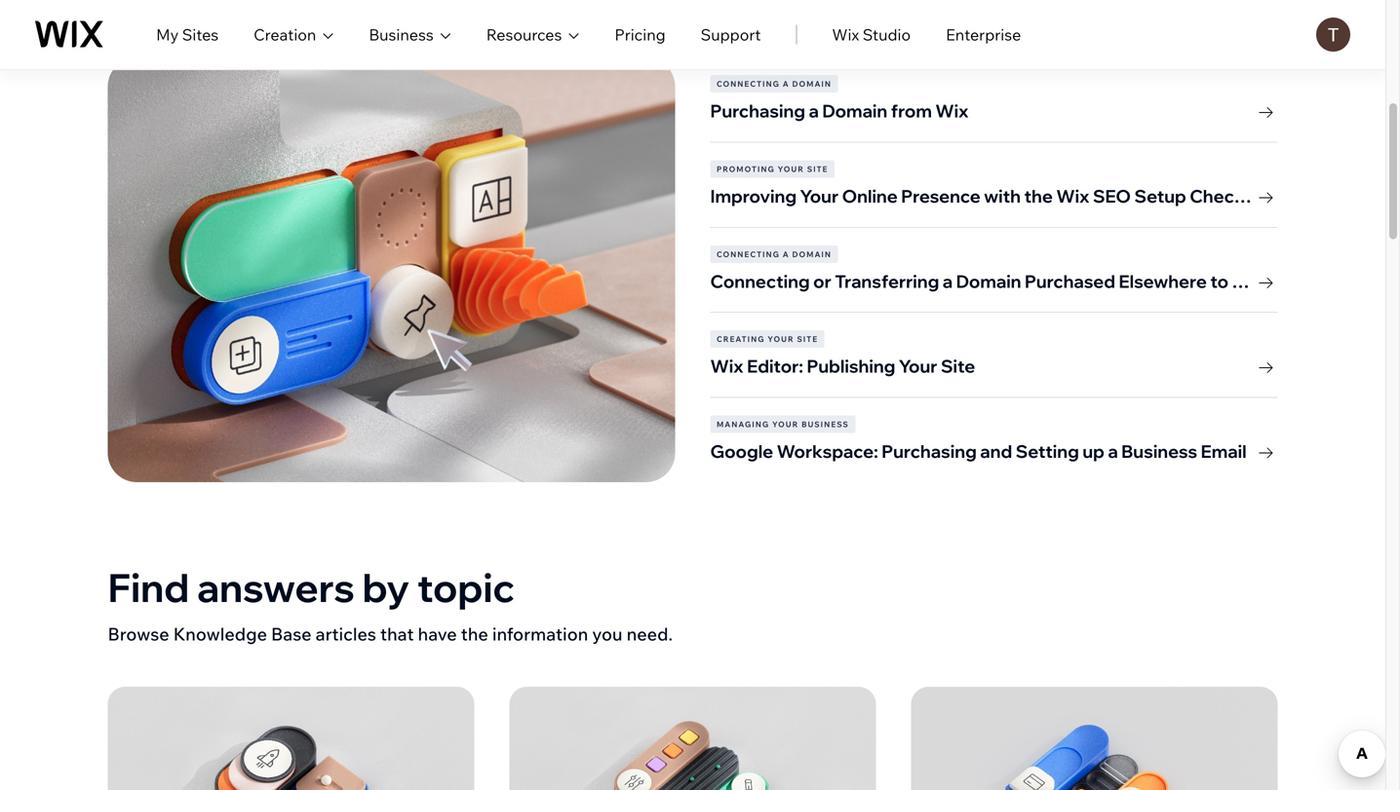 Task type: locate. For each thing, give the bounding box(es) containing it.
2 connecting a domain from the top
[[717, 249, 832, 259]]

site down the purchasing a domain from wix
[[807, 164, 828, 174]]

resources button
[[486, 23, 580, 46]]

presence
[[901, 185, 981, 207]]

wix left "seo"
[[1056, 185, 1090, 207]]

account & billing topic image image
[[911, 687, 1278, 791]]

connecting down "support" link
[[717, 79, 780, 89]]

improving
[[710, 185, 797, 207]]

a up promoting your site
[[809, 100, 819, 122]]

your left site
[[899, 356, 937, 378]]

the
[[1024, 185, 1053, 207], [461, 624, 488, 645]]

your right the promoting
[[778, 164, 804, 174]]

or
[[813, 270, 831, 292]]

connecting a domain link for wix
[[710, 75, 1278, 93]]

managing your business link
[[710, 416, 1278, 434]]

support link
[[701, 23, 761, 46]]

2 vertical spatial your
[[772, 420, 799, 430]]

your inside "link"
[[800, 185, 839, 207]]

0 horizontal spatial business
[[369, 25, 434, 44]]

1 connecting a domain link from the top
[[710, 75, 1278, 93]]

2 connecting a domain link from the top
[[710, 246, 1278, 263]]

0 vertical spatial connecting a domain
[[717, 79, 832, 89]]

the right with
[[1024, 185, 1053, 207]]

site up editor:
[[797, 335, 818, 344]]

creating your site link
[[710, 331, 1278, 348]]

0 vertical spatial domain
[[822, 100, 887, 122]]

from
[[891, 100, 932, 122]]

creation
[[254, 25, 316, 44]]

your for editor:
[[768, 335, 794, 344]]

0 vertical spatial connecting
[[717, 79, 780, 89]]

1 vertical spatial the
[[461, 624, 488, 645]]

domain up the purchasing a domain from wix
[[792, 79, 832, 89]]

browse
[[108, 624, 169, 645]]

to
[[1210, 270, 1229, 292]]

purchasing
[[710, 100, 805, 122], [882, 441, 977, 463]]

promoting
[[717, 164, 775, 174]]

0 horizontal spatial purchasing
[[710, 100, 805, 122]]

1 vertical spatial site
[[797, 335, 818, 344]]

up
[[1083, 441, 1105, 463]]

your left business
[[772, 420, 799, 430]]

site for your
[[807, 164, 828, 174]]

managing your business
[[717, 420, 849, 430]]

0 horizontal spatial your
[[800, 185, 839, 207]]

promoting your site
[[717, 164, 828, 174]]

studio
[[863, 25, 911, 44]]

1 vertical spatial purchasing
[[882, 441, 977, 463]]

google workspace: purchasing and setting up a business email link
[[710, 434, 1278, 465]]

0 vertical spatial business
[[369, 25, 434, 44]]

1 domain from the top
[[792, 79, 832, 89]]

1 vertical spatial domain
[[956, 270, 1021, 292]]

with
[[984, 185, 1021, 207]]

domain up or
[[792, 249, 832, 259]]

setting
[[1016, 441, 1079, 463]]

1 vertical spatial connecting a domain
[[717, 249, 832, 259]]

creating
[[717, 335, 765, 344]]

connecting a domain up or
[[717, 249, 832, 259]]

connecting a domain
[[717, 79, 832, 89], [717, 249, 832, 259]]

0 vertical spatial your
[[778, 164, 804, 174]]

answers
[[197, 563, 355, 612]]

business
[[802, 420, 849, 430]]

purchasing left "and"
[[882, 441, 977, 463]]

connecting a domain down "support" link
[[717, 79, 832, 89]]

domain
[[792, 79, 832, 89], [792, 249, 832, 259]]

your right to
[[1232, 270, 1271, 292]]

site
[[807, 164, 828, 174], [797, 335, 818, 344]]

you
[[592, 624, 623, 645]]

0 vertical spatial your
[[800, 185, 839, 207]]

domain
[[822, 100, 887, 122], [956, 270, 1021, 292]]

1 vertical spatial domain
[[792, 249, 832, 259]]

domain left the from
[[822, 100, 887, 122]]

1 vertical spatial your
[[1232, 270, 1271, 292]]

wix
[[832, 25, 859, 44], [935, 100, 969, 122], [1056, 185, 1090, 207], [1274, 270, 1307, 292], [710, 356, 744, 378]]

connecting down improving
[[717, 249, 780, 259]]

0 vertical spatial the
[[1024, 185, 1053, 207]]

1 vertical spatial business
[[1121, 441, 1197, 463]]

online
[[842, 185, 898, 207]]

connecting up creating your site
[[710, 270, 810, 292]]

google
[[710, 441, 773, 463]]

1 horizontal spatial domain
[[956, 270, 1021, 292]]

the right have
[[461, 624, 488, 645]]

pricing
[[615, 25, 666, 44]]

1 vertical spatial connecting a domain link
[[710, 246, 1278, 263]]

0 vertical spatial site
[[807, 164, 828, 174]]

0 vertical spatial purchasing
[[710, 100, 805, 122]]

1 connecting a domain from the top
[[717, 79, 832, 89]]

getting started topic image image
[[108, 687, 474, 791]]

domain up creating your site link
[[956, 270, 1021, 292]]

a right "up"
[[1108, 441, 1118, 463]]

1 vertical spatial connecting
[[717, 249, 780, 259]]

purchased
[[1025, 270, 1115, 292]]

a right transferring
[[943, 270, 953, 292]]

your
[[800, 185, 839, 207], [1232, 270, 1271, 292], [899, 356, 937, 378]]

enterprise
[[946, 25, 1021, 44]]

2 horizontal spatial your
[[1232, 270, 1271, 292]]

0 vertical spatial domain
[[792, 79, 832, 89]]

domain for a
[[792, 79, 832, 89]]

2 domain from the top
[[792, 249, 832, 259]]

knowledge
[[173, 624, 267, 645]]

0 horizontal spatial the
[[461, 624, 488, 645]]

profile image image
[[1316, 18, 1350, 52]]

connecting for purchasing
[[717, 79, 780, 89]]

your for your
[[778, 164, 804, 174]]

connecting
[[717, 79, 780, 89], [717, 249, 780, 259], [710, 270, 810, 292]]

wix left studio
[[832, 25, 859, 44]]

a
[[783, 79, 790, 89], [809, 100, 819, 122], [783, 249, 790, 259], [943, 270, 953, 292], [1108, 441, 1118, 463]]

google workspace: purchasing and setting up a business email
[[710, 441, 1247, 463]]

improving your online presence with the wix seo setup checklist link
[[710, 178, 1278, 209]]

1 horizontal spatial the
[[1024, 185, 1053, 207]]

creation button
[[254, 23, 334, 46]]

0 horizontal spatial domain
[[822, 100, 887, 122]]

wix down creating
[[710, 356, 744, 378]]

your up editor:
[[768, 335, 794, 344]]

topic
[[417, 563, 515, 612]]

your left online
[[800, 185, 839, 207]]

your
[[778, 164, 804, 174], [768, 335, 794, 344], [772, 420, 799, 430]]

elsewhere
[[1119, 270, 1207, 292]]

connecting a domain link down enterprise link
[[710, 75, 1278, 93]]

resources
[[486, 25, 562, 44]]

connecting a domain link for domain
[[710, 246, 1278, 263]]

2 vertical spatial your
[[899, 356, 937, 378]]

1 vertical spatial your
[[768, 335, 794, 344]]

business
[[369, 25, 434, 44], [1121, 441, 1197, 463]]

articles
[[316, 624, 376, 645]]

0 vertical spatial connecting a domain link
[[710, 75, 1278, 93]]

connecting or transferring a domain purchased elsewhere to your wix account
[[710, 270, 1382, 292]]

connecting a domain link
[[710, 75, 1278, 93], [710, 246, 1278, 263]]

my
[[156, 25, 179, 44]]

my sites
[[156, 25, 219, 44]]

connecting a domain link down improving your online presence with the wix seo setup checklist
[[710, 246, 1278, 263]]

purchasing up the promoting
[[710, 100, 805, 122]]



Task type: describe. For each thing, give the bounding box(es) containing it.
enterprise link
[[946, 23, 1021, 46]]

need.
[[627, 624, 673, 645]]

connecting or transferring a domain purchased elsewhere to your wix account link
[[710, 263, 1382, 294]]

publishing
[[807, 356, 895, 378]]

support
[[701, 25, 761, 44]]

domain for or
[[792, 249, 832, 259]]

purchasing a domain from wix link
[[710, 93, 1278, 124]]

base
[[271, 624, 312, 645]]

promoting your site link
[[710, 160, 1278, 178]]

creating your site
[[717, 335, 818, 344]]

editor:
[[747, 356, 803, 378]]

connecting a domain for connecting
[[717, 249, 832, 259]]

a up the purchasing a domain from wix
[[783, 79, 790, 89]]

find answers by topic
[[108, 563, 515, 612]]

transferring
[[835, 270, 939, 292]]

browse knowledge base articles that have the information you need.
[[108, 624, 673, 645]]

wix editor: publishing your site
[[710, 356, 975, 378]]

find
[[108, 563, 189, 612]]

wix inside "link"
[[1056, 185, 1090, 207]]

site for editor:
[[797, 335, 818, 344]]

3d buttons with pictures of letters and icons, in a variety of colors and textures. image
[[108, 58, 675, 483]]

wix editor: publishing your site link
[[710, 348, 1278, 379]]

business button
[[369, 23, 451, 46]]

site
[[941, 356, 975, 378]]

have
[[418, 624, 457, 645]]

managing
[[717, 420, 769, 430]]

improving your online presence with the wix seo setup checklist
[[710, 185, 1270, 207]]

connecting a domain for purchasing
[[717, 79, 832, 89]]

business inside dropdown button
[[369, 25, 434, 44]]

1 horizontal spatial your
[[899, 356, 937, 378]]

the inside "link"
[[1024, 185, 1053, 207]]

email
[[1201, 441, 1247, 463]]

and
[[980, 441, 1012, 463]]

workspace:
[[777, 441, 878, 463]]

connecting for connecting
[[717, 249, 780, 259]]

purchasing a domain from wix
[[710, 100, 969, 122]]

a down improving
[[783, 249, 790, 259]]

checklist
[[1190, 185, 1270, 207]]

creating your site topic image image
[[509, 687, 876, 791]]

wix studio
[[832, 25, 911, 44]]

1 horizontal spatial purchasing
[[882, 441, 977, 463]]

seo
[[1093, 185, 1131, 207]]

information
[[492, 624, 588, 645]]

wix right the from
[[935, 100, 969, 122]]

wix left account
[[1274, 270, 1307, 292]]

your for workspace:
[[772, 420, 799, 430]]

2 vertical spatial connecting
[[710, 270, 810, 292]]

by
[[362, 563, 410, 612]]

my sites link
[[156, 23, 219, 46]]

setup
[[1134, 185, 1186, 207]]

pricing link
[[615, 23, 666, 46]]

wix studio link
[[832, 23, 911, 46]]

that
[[380, 624, 414, 645]]

account
[[1311, 270, 1382, 292]]

1 horizontal spatial business
[[1121, 441, 1197, 463]]

sites
[[182, 25, 219, 44]]



Task type: vqa. For each thing, say whether or not it's contained in the screenshot.


